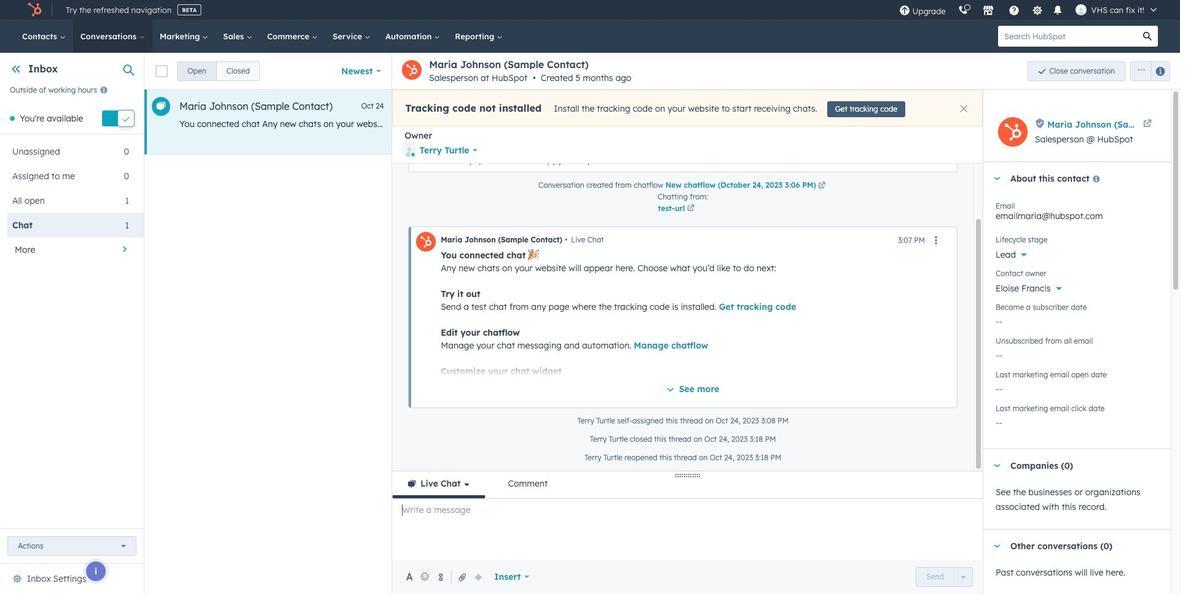 Task type: vqa. For each thing, say whether or not it's contained in the screenshot.
the bottommost the you
no



Task type: locate. For each thing, give the bounding box(es) containing it.
1 caret image from the top
[[993, 465, 1001, 468]]

close image
[[960, 105, 967, 112]]

link opens in a new window image
[[687, 203, 695, 215], [687, 205, 695, 213]]

menu
[[893, 0, 1165, 20]]

main content
[[144, 53, 1180, 595]]

-- text field
[[996, 310, 1159, 330], [996, 378, 1159, 398]]

None button
[[177, 61, 217, 81], [216, 61, 260, 81], [177, 61, 217, 81], [216, 61, 260, 81]]

link opens in a new window image
[[818, 181, 826, 192], [818, 183, 826, 190]]

2 horizontal spatial group
[[1125, 61, 1170, 81]]

1 vertical spatial -- text field
[[996, 378, 1159, 398]]

live chat from maria johnson (sample contact) with context you connected chat
any new chats on your website will appear here. choose what you'd like to do next:

try it out 
send a test chat from any page where the tracking code is installed: https://app.hubs row
[[144, 90, 985, 155]]

alert
[[392, 90, 983, 127]]

0 vertical spatial -- text field
[[996, 310, 1159, 330]]

2 -- text field from the top
[[996, 378, 1159, 398]]

-- text field
[[996, 344, 1159, 364], [996, 412, 1159, 431]]

caret image
[[993, 177, 1001, 180]]

group
[[177, 61, 260, 81], [1125, 61, 1170, 81], [916, 568, 973, 588]]

caret image
[[993, 465, 1001, 468], [993, 545, 1001, 549]]

1 vertical spatial -- text field
[[996, 412, 1159, 431]]

0 vertical spatial -- text field
[[996, 344, 1159, 364]]

1 horizontal spatial group
[[916, 568, 973, 588]]

1 vertical spatial caret image
[[993, 545, 1001, 549]]

1 -- text field from the top
[[996, 344, 1159, 364]]

0 horizontal spatial group
[[177, 61, 260, 81]]

0 vertical spatial caret image
[[993, 465, 1001, 468]]



Task type: describe. For each thing, give the bounding box(es) containing it.
1 link opens in a new window image from the top
[[818, 181, 826, 192]]

you're available image
[[10, 116, 15, 121]]

2 link opens in a new window image from the top
[[818, 183, 826, 190]]

1 link opens in a new window image from the top
[[687, 203, 695, 215]]

jer mill image
[[1075, 4, 1086, 15]]

marketplaces image
[[983, 6, 994, 17]]

Search HubSpot search field
[[998, 26, 1137, 47]]

2 link opens in a new window image from the top
[[687, 205, 695, 213]]

2 caret image from the top
[[993, 545, 1001, 549]]

1 -- text field from the top
[[996, 310, 1159, 330]]

2 -- text field from the top
[[996, 412, 1159, 431]]



